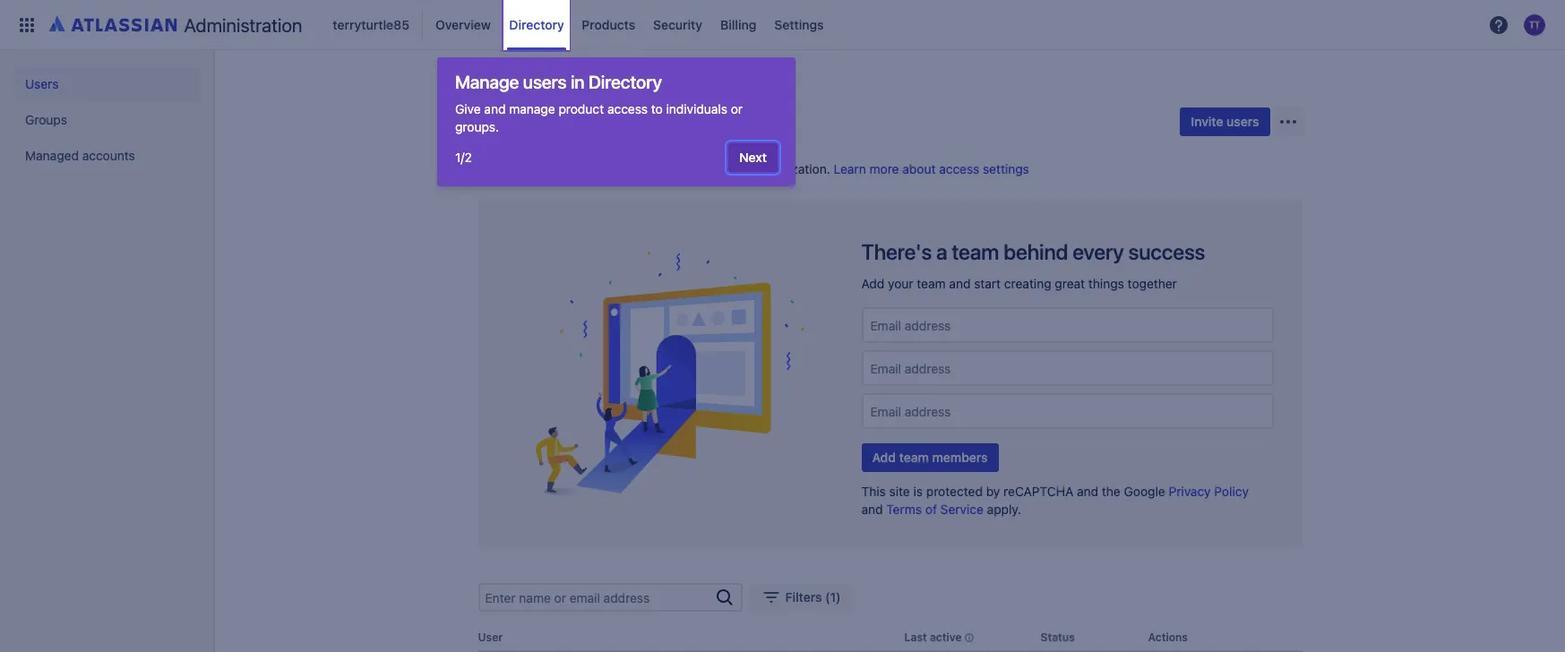 Task type: vqa. For each thing, say whether or not it's contained in the screenshot.
bottom Email address email field
yes



Task type: locate. For each thing, give the bounding box(es) containing it.
directory inside global navigation element
[[509, 17, 564, 32]]

directory
[[509, 17, 564, 32], [589, 72, 662, 92]]

1 vertical spatial add
[[872, 450, 896, 465]]

(1)
[[825, 590, 841, 605]]

1 vertical spatial directory
[[589, 72, 662, 92]]

team for and
[[917, 276, 946, 291]]

manage for product
[[478, 161, 524, 177]]

1 vertical spatial product
[[528, 161, 573, 177]]

team for behind
[[952, 239, 999, 264]]

1 vertical spatial terryturtle85 link
[[536, 86, 610, 108]]

behind
[[1004, 239, 1068, 264]]

team up is
[[899, 450, 929, 465]]

product right manage at the left of the page
[[559, 101, 604, 116]]

or
[[731, 101, 743, 116]]

and right recaptcha
[[1077, 484, 1099, 499]]

add
[[862, 276, 885, 291], [872, 450, 896, 465]]

0 vertical spatial team
[[952, 239, 999, 264]]

protected
[[926, 484, 983, 499]]

access left for
[[576, 161, 617, 177]]

1 vertical spatial email address email field
[[869, 360, 1267, 377]]

admin
[[478, 89, 515, 104]]

1 vertical spatial the
[[1102, 484, 1121, 499]]

learn
[[834, 161, 866, 177]]

0 horizontal spatial your
[[726, 161, 752, 177]]

and inside manage users in directory give and manage product access to individuals or groups.
[[484, 101, 506, 116]]

0 vertical spatial add
[[862, 276, 885, 291]]

users link
[[14, 66, 201, 102]]

service
[[941, 502, 984, 517]]

access left to
[[608, 101, 648, 116]]

directory inside manage users in directory give and manage product access to individuals or groups.
[[589, 72, 662, 92]]

administration
[[184, 14, 302, 35]]

security
[[653, 17, 703, 32]]

manage
[[509, 101, 555, 116]]

groups
[[25, 112, 67, 127]]

0 vertical spatial product
[[559, 101, 604, 116]]

users inside manage users in directory give and manage product access to individuals or groups.
[[523, 72, 567, 92]]

creating
[[1004, 276, 1052, 291]]

manage
[[455, 72, 519, 92], [478, 161, 524, 177]]

product down manage at the left of the page
[[528, 161, 573, 177]]

add team members button
[[862, 444, 999, 472]]

0 horizontal spatial in
[[571, 72, 585, 92]]

policy
[[1215, 484, 1249, 499]]

1/2
[[455, 150, 472, 165]]

manage up give
[[455, 72, 519, 92]]

groups.
[[455, 119, 499, 134]]

the inside this site is protected by recaptcha and the google privacy policy and terms of service apply.
[[1102, 484, 1121, 499]]

and down this at the bottom
[[862, 502, 883, 517]]

this
[[862, 484, 886, 499]]

next button
[[729, 143, 778, 172]]

1 vertical spatial in
[[713, 161, 723, 177]]

manage inside manage users in directory give and manage product access to individuals or groups.
[[455, 72, 519, 92]]

2 vertical spatial email address email field
[[869, 403, 1267, 420]]

users right all on the left top of the page
[[678, 161, 710, 177]]

your down there's
[[888, 276, 914, 291]]

users up the groups
[[25, 76, 59, 91]]

directory up to
[[589, 72, 662, 92]]

0 horizontal spatial directory
[[509, 17, 564, 32]]

info image
[[962, 631, 976, 645]]

the
[[656, 161, 675, 177], [1102, 484, 1121, 499]]

last active
[[905, 631, 962, 644]]

learn more about access settings link
[[834, 161, 1029, 177]]

team down a
[[917, 276, 946, 291]]

there's
[[862, 239, 932, 264]]

settings link
[[769, 10, 829, 39]]

users right invite
[[1227, 114, 1259, 129]]

1 vertical spatial users
[[1227, 114, 1259, 129]]

add for add team members
[[872, 450, 896, 465]]

0 vertical spatial terryturtle85
[[333, 17, 410, 32]]

0 vertical spatial in
[[571, 72, 585, 92]]

access
[[608, 101, 648, 116], [576, 161, 617, 177], [939, 161, 980, 177]]

access inside manage users in directory give and manage product access to individuals or groups.
[[608, 101, 648, 116]]

great
[[1055, 276, 1085, 291]]

users down admin link
[[478, 112, 532, 137]]

1 horizontal spatial directory
[[589, 72, 662, 92]]

add down there's
[[862, 276, 885, 291]]

organization.
[[755, 161, 830, 177]]

terryturtle85 inside terryturtle85 link
[[333, 17, 410, 32]]

1 vertical spatial team
[[917, 276, 946, 291]]

Email address email field
[[869, 317, 1267, 334], [869, 360, 1267, 377], [869, 403, 1267, 420]]

users
[[523, 72, 567, 92], [1227, 114, 1259, 129], [678, 161, 710, 177]]

1 horizontal spatial your
[[888, 276, 914, 291]]

in down products link
[[571, 72, 585, 92]]

0 vertical spatial email address email field
[[869, 317, 1267, 334]]

add up this at the bottom
[[872, 450, 896, 465]]

access right about
[[939, 161, 980, 177]]

by
[[986, 484, 1000, 499]]

terryturtle85 link
[[327, 10, 415, 39], [536, 86, 610, 108]]

directory left products
[[509, 17, 564, 32]]

1 horizontal spatial the
[[1102, 484, 1121, 499]]

about
[[903, 161, 936, 177]]

add inside button
[[872, 450, 896, 465]]

your
[[726, 161, 752, 177], [888, 276, 914, 291]]

in
[[571, 72, 585, 92], [713, 161, 723, 177]]

members
[[932, 450, 988, 465]]

in left next button
[[713, 161, 723, 177]]

in inside manage users in directory give and manage product access to individuals or groups.
[[571, 72, 585, 92]]

0 vertical spatial your
[[726, 161, 752, 177]]

2 horizontal spatial users
[[1227, 114, 1259, 129]]

1 horizontal spatial terryturtle85
[[536, 89, 610, 104]]

terryturtle85
[[333, 17, 410, 32], [536, 89, 610, 104]]

the left google
[[1102, 484, 1121, 499]]

1 vertical spatial manage
[[478, 161, 524, 177]]

0 horizontal spatial users
[[25, 76, 59, 91]]

manage for users
[[455, 72, 519, 92]]

0 horizontal spatial the
[[656, 161, 675, 177]]

administration banner
[[0, 0, 1566, 50]]

0 horizontal spatial terryturtle85 link
[[327, 10, 415, 39]]

is
[[914, 484, 923, 499]]

1 vertical spatial users
[[478, 112, 532, 137]]

users up manage at the left of the page
[[523, 72, 567, 92]]

0 vertical spatial users
[[25, 76, 59, 91]]

next
[[740, 150, 767, 165]]

status
[[1041, 631, 1075, 644]]

user
[[478, 631, 503, 644]]

0 vertical spatial directory
[[509, 17, 564, 32]]

users
[[25, 76, 59, 91], [478, 112, 532, 137]]

1 vertical spatial terryturtle85
[[536, 89, 610, 104]]

admin link
[[478, 86, 515, 108]]

0 horizontal spatial users
[[523, 72, 567, 92]]

atlassian image
[[49, 13, 177, 34], [49, 13, 177, 34]]

manage right 1/2
[[478, 161, 524, 177]]

start
[[974, 276, 1001, 291]]

search image
[[714, 587, 735, 608]]

1 horizontal spatial users
[[478, 112, 532, 137]]

team right a
[[952, 239, 999, 264]]

2 vertical spatial users
[[678, 161, 710, 177]]

your left organization. at the top of the page
[[726, 161, 752, 177]]

Enter name or email address text field
[[480, 585, 714, 610]]

0 vertical spatial manage
[[455, 72, 519, 92]]

of
[[926, 502, 937, 517]]

0 vertical spatial users
[[523, 72, 567, 92]]

0 horizontal spatial terryturtle85
[[333, 17, 410, 32]]

team
[[952, 239, 999, 264], [917, 276, 946, 291], [899, 450, 929, 465]]

actions
[[1148, 631, 1188, 644]]

users inside button
[[1227, 114, 1259, 129]]

and up groups.
[[484, 101, 506, 116]]

2 vertical spatial team
[[899, 450, 929, 465]]

and
[[484, 101, 506, 116], [949, 276, 971, 291], [1077, 484, 1099, 499], [862, 502, 883, 517]]

the right all on the left top of the page
[[656, 161, 675, 177]]

groups link
[[14, 102, 201, 138]]

product
[[559, 101, 604, 116], [528, 161, 573, 177]]

1 vertical spatial your
[[888, 276, 914, 291]]



Task type: describe. For each thing, give the bounding box(es) containing it.
all
[[640, 161, 652, 177]]

there's a team behind every success
[[862, 239, 1206, 264]]

and left start
[[949, 276, 971, 291]]

product inside manage users in directory give and manage product access to individuals or groups.
[[559, 101, 604, 116]]

security link
[[648, 10, 708, 39]]

filters (1) button
[[750, 583, 852, 612]]

recaptcha
[[1004, 484, 1074, 499]]

every
[[1073, 239, 1124, 264]]

last
[[905, 631, 927, 644]]

site
[[889, 484, 910, 499]]

active
[[930, 631, 962, 644]]

team inside add team members button
[[899, 450, 929, 465]]

1 horizontal spatial terryturtle85 link
[[536, 86, 610, 108]]

0 vertical spatial terryturtle85 link
[[327, 10, 415, 39]]

users for invite
[[1227, 114, 1259, 129]]

invite users
[[1191, 114, 1259, 129]]

success
[[1129, 239, 1206, 264]]

individuals
[[666, 101, 728, 116]]

filters (1)
[[785, 590, 841, 605]]

terms
[[887, 502, 922, 517]]

add your team and start creating great things together
[[862, 276, 1177, 291]]

accounts
[[82, 148, 135, 163]]

manage product access for all the users in your organization. learn more about access settings
[[478, 161, 1029, 177]]

global navigation element
[[11, 0, 1483, 50]]

settings
[[775, 17, 824, 32]]

together
[[1128, 276, 1177, 291]]

directory link
[[503, 10, 569, 39]]

google
[[1124, 484, 1166, 499]]

managed accounts link
[[14, 138, 201, 174]]

terryturtle85 for the right terryturtle85 link
[[536, 89, 610, 104]]

privacy
[[1169, 484, 1211, 499]]

things
[[1089, 276, 1124, 291]]

products link
[[577, 10, 641, 39]]

filters
[[785, 590, 822, 605]]

this site is protected by recaptcha and the google privacy policy and terms of service apply.
[[862, 484, 1249, 517]]

more
[[870, 161, 899, 177]]

overview link
[[430, 10, 496, 39]]

terms of service link
[[887, 502, 984, 517]]

invite
[[1191, 114, 1224, 129]]

billing
[[721, 17, 757, 32]]

give
[[455, 101, 481, 116]]

1 horizontal spatial in
[[713, 161, 723, 177]]

1 email address email field from the top
[[869, 317, 1267, 334]]

invite users button
[[1181, 108, 1270, 136]]

add for add your team and start creating great things together
[[862, 276, 885, 291]]

products
[[582, 17, 635, 32]]

0 vertical spatial the
[[656, 161, 675, 177]]

terryturtle85 for the top terryturtle85 link
[[333, 17, 410, 32]]

billing link
[[715, 10, 762, 39]]

administration link
[[43, 10, 310, 39]]

managed
[[25, 148, 79, 163]]

managed accounts
[[25, 148, 135, 163]]

manage users in directory give and manage product access to individuals or groups.
[[455, 72, 743, 134]]

for
[[620, 161, 636, 177]]

settings
[[983, 161, 1029, 177]]

to
[[651, 101, 663, 116]]

privacy policy link
[[1169, 484, 1249, 499]]

3 email address email field from the top
[[869, 403, 1267, 420]]

users for manage
[[523, 72, 567, 92]]

2 email address email field from the top
[[869, 360, 1267, 377]]

1 horizontal spatial users
[[678, 161, 710, 177]]

apply.
[[987, 502, 1021, 517]]

overview
[[436, 17, 491, 32]]

a
[[936, 239, 948, 264]]

add team members
[[872, 450, 988, 465]]



